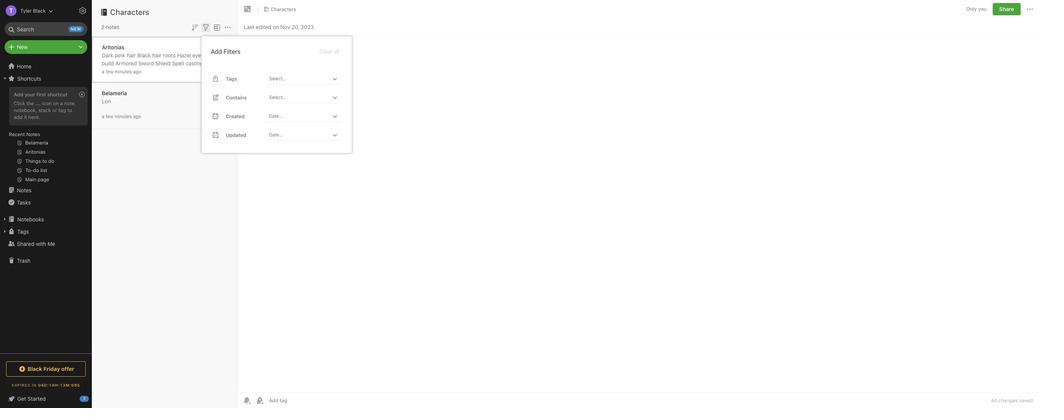 Task type: locate. For each thing, give the bounding box(es) containing it.
0 horizontal spatial hair
[[127, 52, 136, 58]]

only
[[966, 6, 977, 12]]

1 horizontal spatial more actions image
[[1025, 5, 1034, 14]]

new button
[[5, 40, 87, 54]]

on up or
[[53, 100, 59, 106]]

 input text field
[[268, 92, 330, 103]]

expires in 04d:14h:13m:09s
[[12, 383, 80, 388]]

2 ago from the top
[[133, 113, 141, 119]]

on left nov
[[273, 24, 279, 30]]

tag
[[58, 107, 66, 113]]

2 few from the top
[[106, 113, 113, 119]]

1 vertical spatial more actions field
[[223, 22, 232, 32]]

1 vertical spatial few
[[106, 113, 113, 119]]

black up sword
[[137, 52, 151, 58]]

black
[[33, 7, 46, 14], [137, 52, 151, 58], [28, 366, 42, 372]]

a for dark pink hair black hair roots hazel eyes medium build armored sword shield spell casting
[[102, 69, 104, 74]]

1 vertical spatial black
[[137, 52, 151, 58]]

add
[[211, 48, 222, 55], [14, 91, 23, 98]]

expand notebooks image
[[2, 216, 8, 222]]

your
[[25, 91, 35, 98]]

1 horizontal spatial on
[[273, 24, 279, 30]]

more actions image right share button
[[1025, 5, 1034, 14]]

notes up tasks
[[17, 187, 31, 193]]

a few minutes ago down armored
[[102, 69, 141, 74]]

1 ago from the top
[[133, 69, 141, 74]]

1 minutes from the top
[[115, 69, 132, 74]]

ago
[[133, 69, 141, 74], [133, 113, 141, 119]]

you
[[978, 6, 987, 12]]

0 vertical spatial notes
[[26, 131, 40, 137]]

hair up shield in the top left of the page
[[152, 52, 162, 58]]

new search field
[[10, 22, 83, 36]]

shortcuts button
[[0, 72, 91, 85]]

minutes down belameria
[[115, 113, 132, 119]]

shield
[[155, 60, 171, 66]]

on
[[273, 24, 279, 30], [53, 100, 59, 106]]

1 vertical spatial date…
[[269, 132, 283, 138]]

a up 'tag'
[[60, 100, 63, 106]]

trash
[[17, 257, 31, 264]]

tags up "contains" on the left top of the page
[[226, 76, 237, 82]]

here.
[[28, 114, 40, 120]]

0 vertical spatial add
[[211, 48, 222, 55]]

characters button
[[261, 4, 299, 15]]

2023
[[301, 24, 314, 30]]

0 vertical spatial more actions image
[[1025, 5, 1034, 14]]

share
[[999, 6, 1014, 12]]

belameria
[[102, 90, 127, 96]]

hazel
[[177, 52, 191, 58]]

all changes saved
[[991, 398, 1033, 404]]

pink
[[115, 52, 125, 58]]

more actions field right view options field
[[223, 22, 232, 32]]

1 horizontal spatial tags
[[226, 76, 237, 82]]

2 a few minutes ago from the top
[[102, 113, 141, 119]]

0 vertical spatial minutes
[[115, 69, 132, 74]]

created
[[226, 113, 245, 119]]

add tag image
[[255, 396, 264, 405]]

a inside icon on a note, notebook, stack or tag to add it here.
[[60, 100, 63, 106]]

add up click
[[14, 91, 23, 98]]

2 vertical spatial a
[[102, 113, 104, 119]]

clear
[[320, 48, 333, 55]]

expand tags image
[[2, 228, 8, 235]]

date… down  input text field
[[269, 113, 283, 119]]

roots
[[163, 52, 176, 58]]

few down lon
[[106, 113, 113, 119]]

Add filters field
[[201, 22, 210, 32]]

or
[[52, 107, 57, 113]]

Note Editor text field
[[238, 37, 1039, 393]]

a few minutes ago down lon
[[102, 113, 141, 119]]

add left filters
[[211, 48, 222, 55]]

0 horizontal spatial on
[[53, 100, 59, 106]]

date… down  date picker field
[[269, 132, 283, 138]]

started
[[28, 396, 46, 402]]

group
[[0, 85, 91, 187]]

1 vertical spatial minutes
[[115, 113, 132, 119]]

minutes down armored
[[115, 69, 132, 74]]

Account field
[[0, 3, 53, 18]]

2 date… from the top
[[269, 132, 283, 138]]

few down build
[[106, 69, 113, 74]]

1 vertical spatial tags
[[17, 228, 29, 235]]

1 few from the top
[[106, 69, 113, 74]]

0 horizontal spatial characters
[[110, 8, 149, 16]]

0 vertical spatial date…
[[269, 113, 283, 119]]

more actions field right share button
[[1025, 3, 1034, 15]]

 Date picker field
[[268, 111, 347, 122]]

add your first shortcut
[[14, 91, 67, 98]]

offer
[[61, 366, 74, 372]]

characters up notes
[[110, 8, 149, 16]]

tasks button
[[0, 196, 91, 209]]

a few minutes ago
[[102, 69, 141, 74], [102, 113, 141, 119]]

1 horizontal spatial add
[[211, 48, 222, 55]]

get started
[[17, 396, 46, 402]]

spell
[[172, 60, 184, 66]]

1 horizontal spatial more actions field
[[1025, 3, 1034, 15]]

1 vertical spatial add
[[14, 91, 23, 98]]

1 horizontal spatial hair
[[152, 52, 162, 58]]

0 horizontal spatial add
[[14, 91, 23, 98]]

1 vertical spatial more actions image
[[223, 23, 232, 32]]

add filters image
[[201, 23, 210, 32]]

shared
[[17, 241, 34, 247]]

1 vertical spatial ago
[[133, 113, 141, 119]]

share button
[[993, 3, 1021, 15]]

characters inside characters button
[[271, 6, 296, 12]]

home
[[17, 63, 31, 69]]

0 vertical spatial black
[[33, 7, 46, 14]]

1 vertical spatial a few minutes ago
[[102, 113, 141, 119]]

0 vertical spatial ago
[[133, 69, 141, 74]]

recent notes
[[9, 131, 40, 137]]

0 vertical spatial tags
[[226, 76, 237, 82]]

0 vertical spatial a few minutes ago
[[102, 69, 141, 74]]

black up in
[[28, 366, 42, 372]]

lon
[[102, 98, 111, 104]]

date…
[[269, 113, 283, 119], [269, 132, 283, 138]]

hair up armored
[[127, 52, 136, 58]]

date… inside  date picker field
[[269, 113, 283, 119]]

notes
[[26, 131, 40, 137], [17, 187, 31, 193]]

0 vertical spatial on
[[273, 24, 279, 30]]

a down build
[[102, 69, 104, 74]]

1 horizontal spatial characters
[[271, 6, 296, 12]]

0 vertical spatial few
[[106, 69, 113, 74]]

hair
[[127, 52, 136, 58], [152, 52, 162, 58]]

click
[[14, 100, 25, 106]]

medium
[[205, 52, 225, 58]]

home link
[[0, 60, 92, 72]]

black inside account field
[[33, 7, 46, 14]]

1 a few minutes ago from the top
[[102, 69, 141, 74]]

a down lon
[[102, 113, 104, 119]]

04d:14h:13m:09s
[[38, 383, 80, 388]]

more actions image
[[1025, 5, 1034, 14], [223, 23, 232, 32]]

notebooks
[[17, 216, 44, 223]]

tree containing home
[[0, 60, 92, 353]]

1 date… from the top
[[269, 113, 283, 119]]

black right tyler
[[33, 7, 46, 14]]

minutes
[[115, 69, 132, 74], [115, 113, 132, 119]]

characters
[[271, 6, 296, 12], [110, 8, 149, 16]]

1 vertical spatial a
[[60, 100, 63, 106]]

0 horizontal spatial tags
[[17, 228, 29, 235]]

shortcut
[[47, 91, 67, 98]]

click to collapse image
[[89, 394, 95, 403]]

dark
[[102, 52, 113, 58]]

shortcuts
[[17, 75, 41, 82]]

updated
[[226, 132, 246, 138]]

1 vertical spatial on
[[53, 100, 59, 106]]

on inside the note window element
[[273, 24, 279, 30]]

changes
[[998, 398, 1018, 404]]

characters inside note list element
[[110, 8, 149, 16]]

More actions field
[[1025, 3, 1034, 15], [223, 22, 232, 32]]

characters up nov
[[271, 6, 296, 12]]

tree
[[0, 60, 92, 353]]

date… inside field
[[269, 132, 283, 138]]

few for dark pink hair black hair roots hazel eyes medium build armored sword shield spell casting
[[106, 69, 113, 74]]

0 vertical spatial a
[[102, 69, 104, 74]]

more actions image right view options field
[[223, 23, 232, 32]]

a
[[102, 69, 104, 74], [60, 100, 63, 106], [102, 113, 104, 119]]

Help and Learning task checklist field
[[0, 393, 92, 405]]

notes right recent
[[26, 131, 40, 137]]

note window element
[[238, 0, 1039, 408]]

date… for created
[[269, 113, 283, 119]]

icon
[[42, 100, 52, 106]]

2
[[101, 24, 104, 30]]

few
[[106, 69, 113, 74], [106, 113, 113, 119]]

2 vertical spatial black
[[28, 366, 42, 372]]

on inside icon on a note, notebook, stack or tag to add it here.
[[53, 100, 59, 106]]

tags up shared
[[17, 228, 29, 235]]

black inside popup button
[[28, 366, 42, 372]]

2 minutes from the top
[[115, 113, 132, 119]]

black friday offer
[[28, 366, 74, 372]]

tags
[[226, 76, 237, 82], [17, 228, 29, 235]]

casting
[[186, 60, 204, 66]]

add for add filters
[[211, 48, 222, 55]]

me
[[48, 241, 55, 247]]



Task type: vqa. For each thing, say whether or not it's contained in the screenshot.
Me
yes



Task type: describe. For each thing, give the bounding box(es) containing it.
edited
[[256, 24, 271, 30]]

last edited on nov 20, 2023
[[244, 24, 314, 30]]

the
[[27, 100, 34, 106]]

0 horizontal spatial more actions field
[[223, 22, 232, 32]]

20,
[[292, 24, 299, 30]]

new
[[17, 44, 28, 50]]

2 hair from the left
[[152, 52, 162, 58]]

it
[[24, 114, 27, 120]]

clear all button
[[319, 47, 340, 56]]

add filters
[[211, 48, 240, 55]]

clear all
[[320, 48, 339, 55]]

filters
[[224, 48, 240, 55]]

to
[[67, 107, 72, 113]]

all
[[334, 48, 339, 55]]

expand note image
[[243, 5, 252, 14]]

 input text field
[[268, 73, 330, 84]]

0 horizontal spatial more actions image
[[223, 23, 232, 32]]

stack
[[38, 107, 51, 113]]

Contains field
[[268, 92, 340, 103]]

note,
[[64, 100, 76, 106]]

trash link
[[0, 255, 91, 267]]

ago for aritonias
[[133, 69, 141, 74]]

 Date picker field
[[268, 130, 347, 141]]

expires
[[12, 383, 30, 388]]

eyes
[[192, 52, 204, 58]]

tasks
[[17, 199, 31, 206]]

0 vertical spatial more actions field
[[1025, 3, 1034, 15]]

a few minutes ago for dark pink hair black hair roots hazel eyes medium build armored sword shield spell casting
[[102, 69, 141, 74]]

View options field
[[210, 22, 222, 32]]

all
[[991, 398, 997, 404]]

new
[[71, 26, 81, 31]]

...
[[35, 100, 41, 106]]

date… for updated
[[269, 132, 283, 138]]

a for lon
[[102, 113, 104, 119]]

ago for belameria
[[133, 113, 141, 119]]

7
[[83, 396, 85, 401]]

only you
[[966, 6, 987, 12]]

icon on a note, notebook, stack or tag to add it here.
[[14, 100, 76, 120]]

armored
[[115, 60, 137, 66]]

nov
[[280, 24, 290, 30]]

Sort options field
[[190, 22, 199, 32]]

Add tag field
[[268, 397, 326, 404]]

tyler
[[20, 7, 32, 14]]

black friday offer button
[[6, 362, 86, 377]]

tags button
[[0, 225, 91, 238]]

shared with me
[[17, 241, 55, 247]]

notebook,
[[14, 107, 37, 113]]

with
[[36, 241, 46, 247]]

tyler black
[[20, 7, 46, 14]]

friday
[[43, 366, 60, 372]]

group containing add your first shortcut
[[0, 85, 91, 187]]

dark pink hair black hair roots hazel eyes medium build armored sword shield spell casting
[[102, 52, 225, 66]]

build
[[102, 60, 114, 66]]

add a reminder image
[[242, 396, 251, 405]]

get
[[17, 396, 26, 402]]

Tags field
[[268, 73, 340, 84]]

black inside dark pink hair black hair roots hazel eyes medium build armored sword shield spell casting
[[137, 52, 151, 58]]

notes link
[[0, 184, 91, 196]]

last
[[244, 24, 254, 30]]

first
[[36, 91, 46, 98]]

1 vertical spatial notes
[[17, 187, 31, 193]]

1 hair from the left
[[127, 52, 136, 58]]

notes
[[106, 24, 119, 30]]

aritonias
[[102, 44, 124, 50]]

note list element
[[92, 0, 238, 408]]

notebooks link
[[0, 213, 91, 225]]

click the ...
[[14, 100, 41, 106]]

a few minutes ago for lon
[[102, 113, 141, 119]]

tags inside button
[[17, 228, 29, 235]]

shared with me link
[[0, 238, 91, 250]]

recent
[[9, 131, 25, 137]]

minutes for dark pink hair black hair roots hazel eyes medium build armored sword shield spell casting
[[115, 69, 132, 74]]

few for lon
[[106, 113, 113, 119]]

minutes for lon
[[115, 113, 132, 119]]

contains
[[226, 94, 247, 100]]

add
[[14, 114, 23, 120]]

add for add your first shortcut
[[14, 91, 23, 98]]

saved
[[1019, 398, 1033, 404]]

in
[[32, 383, 37, 388]]

settings image
[[78, 6, 87, 15]]

sword
[[138, 60, 154, 66]]

2 notes
[[101, 24, 119, 30]]

Search text field
[[10, 22, 82, 36]]



